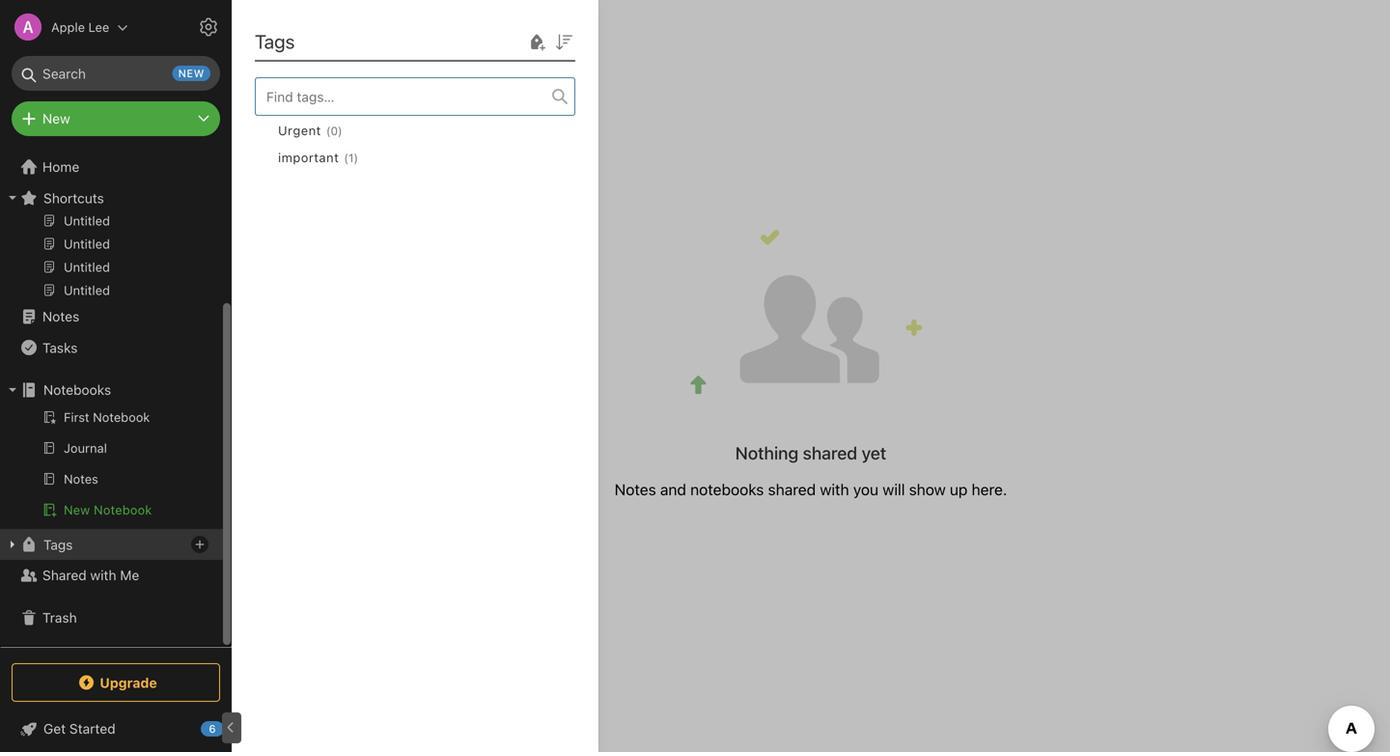 Task type: describe. For each thing, give the bounding box(es) containing it.
me inside shared with me link
[[120, 567, 139, 583]]

urgent
[[278, 123, 321, 138]]

me inside shared with me element
[[365, 27, 392, 50]]

1 horizontal spatial shared with me
[[261, 27, 392, 50]]

will
[[883, 480, 905, 499]]

important
[[278, 150, 339, 165]]

with inside tree
[[90, 567, 116, 583]]

settings image
[[197, 15, 220, 39]]

notes link
[[0, 301, 223, 332]]

) for urgent
[[338, 124, 342, 138]]

) for important
[[354, 151, 358, 165]]

recent
[[22, 169, 63, 183]]

tree containing home
[[0, 19, 232, 646]]

Help and Learning task checklist field
[[0, 714, 232, 744]]

recent notes group
[[0, 50, 223, 309]]

new search field
[[25, 56, 210, 91]]

get started
[[43, 721, 115, 737]]

shortcuts
[[43, 190, 104, 206]]

you
[[853, 480, 879, 499]]

recent notes
[[22, 169, 101, 183]]

notebook
[[94, 503, 152, 517]]

shared inside tree
[[42, 567, 87, 583]]

notes for notes and notebooks shared with you will show up here.
[[615, 480, 656, 499]]

notes inside group
[[66, 169, 101, 183]]

1 horizontal spatial tags
[[255, 30, 295, 53]]

1
[[348, 151, 354, 165]]

create new tag image
[[525, 30, 548, 54]]

sort options image
[[552, 30, 575, 54]]

home
[[42, 159, 79, 175]]

shared with me inside tree
[[42, 567, 139, 583]]

up
[[950, 480, 968, 499]]

and
[[660, 480, 686, 499]]

new notebook button
[[0, 498, 223, 521]]

row group containing urgent
[[255, 116, 591, 199]]

nothing shared yet
[[735, 443, 887, 463]]

trash
[[42, 610, 77, 626]]

notes for notes
[[42, 308, 79, 324]]

notebooks
[[690, 480, 764, 499]]

apple
[[51, 20, 85, 34]]

started
[[69, 721, 115, 737]]

notes and notebooks shared with you will show up here.
[[615, 480, 1007, 499]]

home link
[[0, 152, 232, 182]]

tags inside button
[[43, 537, 73, 553]]

expand notebooks image
[[5, 382, 20, 398]]



Task type: locate. For each thing, give the bounding box(es) containing it.
notes left 'and'
[[615, 480, 656, 499]]

( up important ( 1 )
[[326, 124, 331, 138]]

notes up shortcuts on the top
[[66, 169, 101, 183]]

2 horizontal spatial with
[[820, 480, 849, 499]]

notebooks
[[43, 382, 111, 398]]

me up find tags… text field on the left of the page
[[365, 27, 392, 50]]

shared down nothing shared yet
[[768, 480, 816, 499]]

( inside urgent ( 0 )
[[326, 124, 331, 138]]

new inside new notebook button
[[64, 503, 90, 517]]

1 horizontal spatial )
[[354, 151, 358, 165]]

upgrade button
[[12, 663, 220, 702]]

1 vertical spatial shared
[[768, 480, 816, 499]]

urgent ( 0 )
[[278, 123, 342, 138]]

shared with me down the tags button
[[42, 567, 139, 583]]

0 horizontal spatial tags
[[43, 537, 73, 553]]

tags
[[255, 30, 295, 53], [43, 537, 73, 553]]

) inside urgent ( 0 )
[[338, 124, 342, 138]]

notes inside shared with me element
[[615, 480, 656, 499]]

( right the important on the left top of the page
[[344, 151, 348, 165]]

here.
[[972, 480, 1007, 499]]

shared up the "trash"
[[42, 567, 87, 583]]

(
[[326, 124, 331, 138], [344, 151, 348, 165]]

row group
[[255, 116, 591, 199]]

tasks button
[[0, 332, 223, 363]]

get
[[43, 721, 66, 737]]

shared
[[803, 443, 858, 463], [768, 480, 816, 499]]

shared up notes and notebooks shared with you will show up here.
[[803, 443, 858, 463]]

with
[[325, 27, 361, 50], [820, 480, 849, 499], [90, 567, 116, 583]]

1 vertical spatial tags
[[43, 537, 73, 553]]

0 vertical spatial tags
[[255, 30, 295, 53]]

Account field
[[0, 8, 129, 46]]

1 vertical spatial shared
[[42, 567, 87, 583]]

0 vertical spatial shared
[[261, 27, 321, 50]]

0 vertical spatial notes
[[66, 169, 101, 183]]

tree
[[0, 19, 232, 646]]

click to collapse image
[[224, 716, 239, 740]]

shortcuts button
[[0, 182, 223, 213]]

0 vertical spatial me
[[365, 27, 392, 50]]

( for important
[[344, 151, 348, 165]]

tags right expand tags icon
[[43, 537, 73, 553]]

0 horizontal spatial shared with me
[[42, 567, 139, 583]]

shared with me link
[[0, 560, 223, 591]]

0 vertical spatial (
[[326, 124, 331, 138]]

2 vertical spatial with
[[90, 567, 116, 583]]

apple lee
[[51, 20, 109, 34]]

1 vertical spatial (
[[344, 151, 348, 165]]

1 vertical spatial )
[[354, 151, 358, 165]]

new up home
[[42, 111, 70, 126]]

1 horizontal spatial with
[[325, 27, 361, 50]]

new
[[42, 111, 70, 126], [64, 503, 90, 517]]

0 vertical spatial )
[[338, 124, 342, 138]]

( inside important ( 1 )
[[344, 151, 348, 165]]

notes
[[66, 169, 101, 183], [42, 308, 79, 324], [615, 480, 656, 499]]

1 vertical spatial shared with me
[[42, 567, 139, 583]]

) inside important ( 1 )
[[354, 151, 358, 165]]

tags button
[[0, 529, 223, 560]]

( for urgent
[[326, 124, 331, 138]]

shared right settings icon
[[261, 27, 321, 50]]

new notebook
[[64, 503, 152, 517]]

shared with me up 0
[[261, 27, 392, 50]]

upgrade
[[100, 675, 157, 691]]

0
[[331, 124, 338, 138]]

new inside new popup button
[[42, 111, 70, 126]]

new for new notebook
[[64, 503, 90, 517]]

new left the notebook
[[64, 503, 90, 517]]

0 vertical spatial shared with me
[[261, 27, 392, 50]]

tasks
[[42, 340, 78, 356]]

0 horizontal spatial )
[[338, 124, 342, 138]]

nothing
[[735, 443, 799, 463]]

lee
[[88, 20, 109, 34]]

0 vertical spatial new
[[42, 111, 70, 126]]

new notebook group
[[0, 406, 223, 529]]

shared
[[261, 27, 321, 50], [42, 567, 87, 583]]

1 vertical spatial new
[[64, 503, 90, 517]]

1 horizontal spatial me
[[365, 27, 392, 50]]

new button
[[12, 101, 220, 136]]

0 horizontal spatial shared
[[42, 567, 87, 583]]

trash link
[[0, 602, 223, 633]]

1 vertical spatial me
[[120, 567, 139, 583]]

Sort field
[[552, 29, 575, 54]]

Search text field
[[25, 56, 207, 91]]

with left you
[[820, 480, 849, 499]]

new
[[178, 67, 205, 80]]

with down the tags button
[[90, 567, 116, 583]]

0 vertical spatial with
[[325, 27, 361, 50]]

shared with me
[[261, 27, 392, 50], [42, 567, 139, 583]]

show
[[909, 480, 946, 499]]

)
[[338, 124, 342, 138], [354, 151, 358, 165]]

2 vertical spatial notes
[[615, 480, 656, 499]]

with up find tags… text field on the left of the page
[[325, 27, 361, 50]]

Find tags… text field
[[256, 84, 552, 109]]

0 horizontal spatial me
[[120, 567, 139, 583]]

shared with me element
[[232, 0, 1390, 752]]

important ( 1 )
[[278, 150, 358, 165]]

1 horizontal spatial shared
[[261, 27, 321, 50]]

yet
[[862, 443, 887, 463]]

6
[[209, 723, 216, 735]]

0 vertical spatial shared
[[803, 443, 858, 463]]

0 horizontal spatial with
[[90, 567, 116, 583]]

1 horizontal spatial (
[[344, 151, 348, 165]]

me down the tags button
[[120, 567, 139, 583]]

tags right settings icon
[[255, 30, 295, 53]]

notebooks link
[[0, 375, 223, 406]]

new for new
[[42, 111, 70, 126]]

) up important ( 1 )
[[338, 124, 342, 138]]

notes up tasks on the top left of the page
[[42, 308, 79, 324]]

me
[[365, 27, 392, 50], [120, 567, 139, 583]]

0 horizontal spatial (
[[326, 124, 331, 138]]

1 vertical spatial notes
[[42, 308, 79, 324]]

) right the important on the left top of the page
[[354, 151, 358, 165]]

expand tags image
[[5, 537, 20, 552]]

1 vertical spatial with
[[820, 480, 849, 499]]



Task type: vqa. For each thing, say whether or not it's contained in the screenshot.
TITLE button
no



